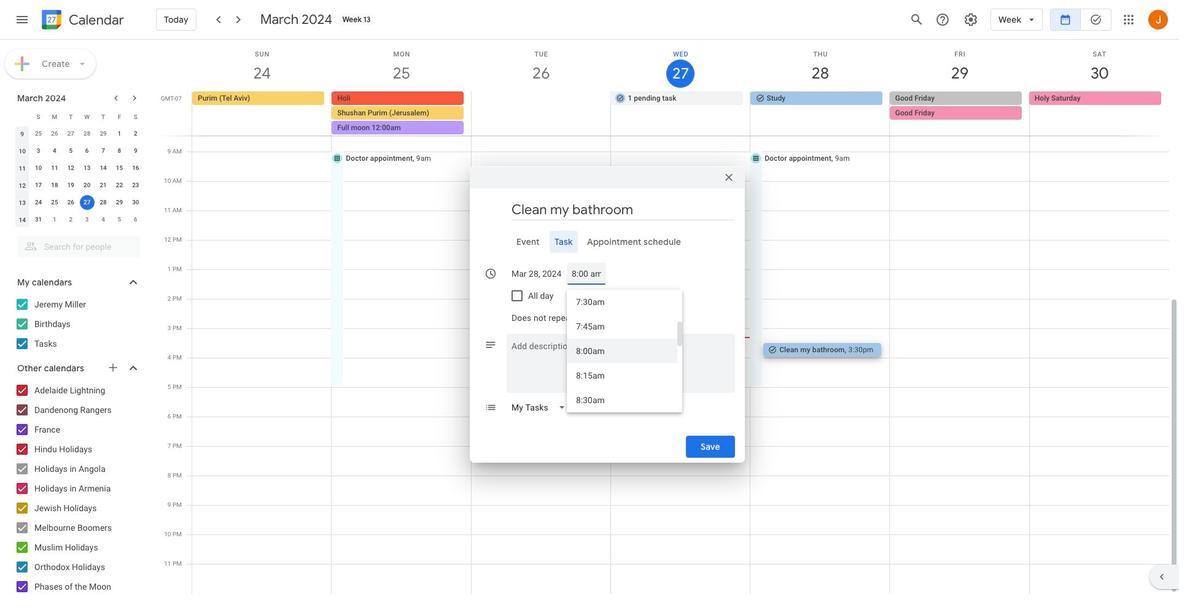 Task type: describe. For each thing, give the bounding box(es) containing it.
6 element
[[80, 144, 94, 159]]

1 option from the top
[[567, 290, 678, 314]]

february 28 element
[[80, 127, 94, 141]]

9 element
[[128, 144, 143, 159]]

21 element
[[96, 178, 111, 193]]

16 element
[[128, 161, 143, 176]]

3 element
[[31, 144, 46, 159]]

february 25 element
[[31, 127, 46, 141]]

4 element
[[47, 144, 62, 159]]

april 1 element
[[47, 213, 62, 227]]

april 3 element
[[80, 213, 94, 227]]

20 element
[[80, 178, 94, 193]]

24 element
[[31, 195, 46, 210]]

3 option from the top
[[567, 339, 678, 363]]

Search for people text field
[[25, 236, 133, 258]]

2 option from the top
[[567, 314, 678, 339]]

8 element
[[112, 144, 127, 159]]

5 element
[[63, 144, 78, 159]]

27, today element
[[80, 195, 94, 210]]

my calendars list
[[2, 295, 152, 354]]

29 element
[[112, 195, 127, 210]]

14 element
[[96, 161, 111, 176]]

april 4 element
[[96, 213, 111, 227]]

15 element
[[112, 161, 127, 176]]

19 element
[[63, 178, 78, 193]]

28 element
[[96, 195, 111, 210]]

2 element
[[128, 127, 143, 141]]

settings menu image
[[964, 12, 979, 27]]

cell inside row group
[[79, 194, 95, 211]]

17 element
[[31, 178, 46, 193]]

row group inside "march 2024" 'grid'
[[14, 125, 144, 229]]

31 element
[[31, 213, 46, 227]]

Add description text field
[[507, 339, 735, 383]]

april 6 element
[[128, 213, 143, 227]]

12 element
[[63, 161, 78, 176]]

calendar element
[[39, 7, 124, 34]]

25 element
[[47, 195, 62, 210]]

7 element
[[96, 144, 111, 159]]

22 element
[[112, 178, 127, 193]]

1 element
[[112, 127, 127, 141]]

10 element
[[31, 161, 46, 176]]

main drawer image
[[15, 12, 29, 27]]



Task type: locate. For each thing, give the bounding box(es) containing it.
row
[[187, 92, 1180, 136], [14, 108, 144, 125], [14, 125, 144, 143], [14, 143, 144, 160], [14, 160, 144, 177], [14, 177, 144, 194], [14, 194, 144, 211], [14, 211, 144, 229]]

column header inside "march 2024" 'grid'
[[14, 108, 30, 125]]

start time list box
[[567, 290, 683, 413]]

other calendars list
[[2, 381, 152, 595]]

heading inside calendar element
[[66, 13, 124, 27]]

None search field
[[0, 231, 152, 258]]

february 29 element
[[96, 127, 111, 141]]

26 element
[[63, 195, 78, 210]]

column header
[[14, 108, 30, 125]]

add other calendars image
[[107, 362, 119, 374]]

heading
[[66, 13, 124, 27]]

11 element
[[47, 161, 62, 176]]

Start time text field
[[572, 263, 602, 285]]

Add title text field
[[512, 201, 735, 219]]

None field
[[507, 307, 601, 329], [507, 397, 576, 419], [507, 307, 601, 329], [507, 397, 576, 419]]

23 element
[[128, 178, 143, 193]]

tab list
[[480, 231, 735, 253]]

april 5 element
[[112, 213, 127, 227]]

cell
[[332, 92, 472, 136], [471, 92, 611, 136], [890, 92, 1030, 136], [79, 194, 95, 211]]

row group
[[14, 125, 144, 229]]

18 element
[[47, 178, 62, 193]]

4 option from the top
[[567, 363, 678, 388]]

march 2024 grid
[[12, 108, 144, 229]]

30 element
[[128, 195, 143, 210]]

february 26 element
[[47, 127, 62, 141]]

grid
[[157, 40, 1180, 595]]

5 option from the top
[[567, 388, 678, 413]]

option
[[567, 290, 678, 314], [567, 314, 678, 339], [567, 339, 678, 363], [567, 363, 678, 388], [567, 388, 678, 413]]

13 element
[[80, 161, 94, 176]]

february 27 element
[[63, 127, 78, 141]]

Start date text field
[[512, 263, 562, 285]]

april 2 element
[[63, 213, 78, 227]]



Task type: vqa. For each thing, say whether or not it's contained in the screenshot.
"Settings menu" image
yes



